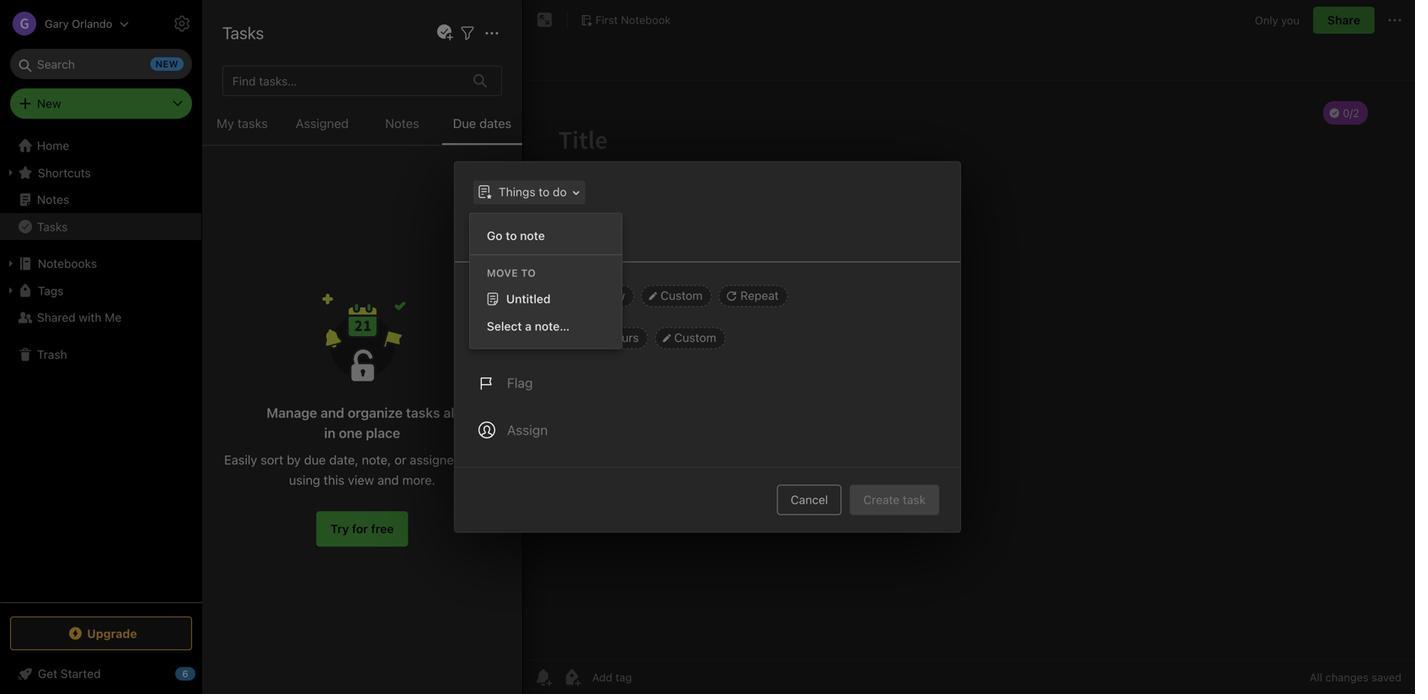 Task type: vqa. For each thing, say whether or not it's contained in the screenshot.
VIEW
yes



Task type: locate. For each thing, give the bounding box(es) containing it.
tasks button
[[0, 213, 201, 240]]

share
[[1328, 13, 1361, 27]]

0 horizontal spatial tasks
[[37, 220, 68, 234]]

tasks inside button
[[37, 220, 68, 234]]

home
[[37, 139, 69, 153]]

new task image
[[435, 23, 455, 43]]

Enter task text field
[[506, 221, 941, 250]]

first
[[596, 14, 618, 26]]

things to do
[[499, 185, 567, 199]]

notes
[[238, 17, 285, 37], [385, 116, 420, 131], [37, 193, 69, 206]]

dec
[[224, 136, 243, 148]]

create
[[864, 493, 900, 507]]

1 horizontal spatial in
[[585, 331, 595, 345]]

create task
[[864, 493, 926, 507]]

tags
[[38, 284, 64, 298]]

custom left repeat button
[[661, 289, 703, 303]]

in inside 'button'
[[513, 331, 523, 345]]

custom for in 4 hours
[[675, 331, 717, 345]]

custom button right hours
[[655, 327, 726, 349]]

2 in from the left
[[585, 331, 595, 345]]

2 vertical spatial notes
[[37, 193, 69, 206]]

using
[[289, 473, 320, 488]]

0 vertical spatial tasks
[[238, 116, 268, 131]]

and down note,
[[378, 473, 399, 488]]

0 horizontal spatial to
[[506, 229, 517, 243]]

in
[[513, 331, 523, 345], [585, 331, 595, 345]]

4
[[598, 331, 605, 345]]

select a note… link
[[470, 314, 622, 338]]

shared with me
[[37, 311, 122, 324]]

1 horizontal spatial to
[[521, 267, 536, 279]]

notebook
[[621, 14, 671, 26]]

custom button
[[641, 285, 712, 307], [655, 327, 726, 349]]

upgrade button
[[10, 617, 192, 651]]

and
[[321, 405, 344, 421], [378, 473, 399, 488]]

in left 4
[[585, 331, 595, 345]]

free
[[371, 522, 394, 536]]

0 horizontal spatial untitled
[[224, 96, 269, 110]]

in for in 4 hours
[[585, 331, 595, 345]]

to inside the go to note link
[[506, 229, 517, 243]]

new button
[[10, 88, 192, 119]]

0 horizontal spatial notes
[[37, 193, 69, 206]]

try for free
[[331, 522, 394, 536]]

note
[[520, 229, 545, 243]]

1 vertical spatial to
[[506, 229, 517, 243]]

for
[[352, 522, 368, 536]]

settings image
[[172, 13, 192, 34]]

only you
[[1256, 14, 1300, 26]]

hours
[[608, 331, 639, 345]]

to left the do
[[539, 185, 550, 199]]

expand tags image
[[4, 284, 18, 297]]

or
[[395, 453, 407, 467]]

in 1 hour
[[513, 331, 560, 345]]

2 horizontal spatial to
[[539, 185, 550, 199]]

move
[[487, 267, 518, 279]]

a
[[525, 319, 532, 333]]

one
[[339, 425, 363, 441]]

notes down the shortcuts
[[37, 193, 69, 206]]

custom button for tomorrow
[[641, 285, 712, 307]]

2 vertical spatial to
[[521, 267, 536, 279]]

notebooks
[[38, 257, 97, 271]]

untitled up a
[[506, 292, 551, 306]]

tasks
[[238, 116, 268, 131], [406, 405, 440, 421]]

0 vertical spatial and
[[321, 405, 344, 421]]

all
[[444, 405, 458, 421]]

custom
[[661, 289, 703, 303], [675, 331, 717, 345]]

flag button
[[469, 363, 543, 403]]

1 vertical spatial untitled
[[506, 292, 551, 306]]

custom right hours
[[675, 331, 717, 345]]

dates
[[480, 116, 512, 131]]

to inside things to do button
[[539, 185, 550, 199]]

notes inside tree
[[37, 193, 69, 206]]

0 vertical spatial tasks
[[222, 23, 264, 43]]

1 horizontal spatial tasks
[[222, 23, 264, 43]]

1 horizontal spatial notes
[[238, 17, 285, 37]]

custom button for in 4 hours
[[655, 327, 726, 349]]

to right go
[[506, 229, 517, 243]]

this
[[324, 473, 345, 488]]

0 vertical spatial untitled
[[224, 96, 269, 110]]

tasks up notebooks
[[37, 220, 68, 234]]

and up in
[[321, 405, 344, 421]]

organize
[[348, 405, 403, 421]]

tasks left 'all'
[[406, 405, 440, 421]]

Go to note or move task field
[[469, 180, 586, 204]]

untitled link
[[470, 284, 622, 314]]

in for in 1 hour
[[513, 331, 523, 345]]

today
[[513, 289, 546, 303]]

tree
[[0, 132, 202, 602]]

to for do
[[539, 185, 550, 199]]

to for note
[[506, 229, 517, 243]]

0 horizontal spatial and
[[321, 405, 344, 421]]

1 vertical spatial notes
[[385, 116, 420, 131]]

new
[[37, 96, 61, 110]]

easily
[[224, 453, 257, 467]]

1 vertical spatial custom button
[[655, 327, 726, 349]]

home link
[[0, 132, 202, 159]]

notes link
[[0, 186, 201, 213]]

shortcuts
[[38, 166, 91, 180]]

changes
[[1326, 671, 1369, 684]]

1 vertical spatial tasks
[[37, 220, 68, 234]]

0 horizontal spatial tasks
[[238, 116, 268, 131]]

things to do button
[[469, 180, 586, 204], [474, 180, 586, 204]]

note…
[[535, 319, 570, 333]]

notes button
[[362, 113, 442, 145]]

tasks up '3 notes'
[[222, 23, 264, 43]]

1 horizontal spatial and
[[378, 473, 399, 488]]

today button
[[504, 285, 555, 307]]

with
[[79, 311, 102, 324]]

0 vertical spatial custom button
[[641, 285, 712, 307]]

1
[[526, 331, 532, 345]]

untitled up my tasks
[[224, 96, 269, 110]]

in 4 hours
[[585, 331, 639, 345]]

assigned
[[410, 453, 462, 467]]

upgrade
[[87, 627, 137, 641]]

1 vertical spatial and
[[378, 473, 399, 488]]

,
[[224, 114, 228, 128]]

by
[[287, 453, 301, 467]]

None search field
[[22, 49, 180, 79]]

2 horizontal spatial notes
[[385, 116, 420, 131]]

custom button down enter task text field
[[641, 285, 712, 307]]

1 vertical spatial tasks
[[406, 405, 440, 421]]

custom for tomorrow
[[661, 289, 703, 303]]

in 4 hours button
[[576, 327, 648, 349]]

0 horizontal spatial in
[[513, 331, 523, 345]]

my tasks button
[[202, 113, 282, 145]]

notebooks link
[[0, 250, 201, 277]]

expand note image
[[535, 10, 555, 30]]

to up today
[[521, 267, 536, 279]]

1 horizontal spatial tasks
[[406, 405, 440, 421]]

untitled inside dropdown list menu
[[506, 292, 551, 306]]

in inside button
[[585, 331, 595, 345]]

in left 1
[[513, 331, 523, 345]]

untitled
[[224, 96, 269, 110], [506, 292, 551, 306]]

untitled for untitled ,
[[224, 96, 269, 110]]

expand notebooks image
[[4, 257, 18, 271]]

0 vertical spatial custom
[[661, 289, 703, 303]]

tasks up 5
[[238, 116, 268, 131]]

0 vertical spatial to
[[539, 185, 550, 199]]

my tasks
[[217, 116, 268, 131]]

notes left due
[[385, 116, 420, 131]]

notes up notes in the top of the page
[[238, 17, 285, 37]]

due
[[304, 453, 326, 467]]

date,
[[329, 453, 359, 467]]

1 vertical spatial custom
[[675, 331, 717, 345]]

in 1 hour button
[[504, 327, 569, 349]]

first notebook button
[[575, 8, 677, 32]]

try
[[331, 522, 349, 536]]

1 in from the left
[[513, 331, 523, 345]]

untitled for untitled
[[506, 292, 551, 306]]

1 horizontal spatial untitled
[[506, 292, 551, 306]]

shared
[[37, 311, 76, 324]]

assign
[[507, 422, 548, 438]]



Task type: describe. For each thing, give the bounding box(es) containing it.
3 notes
[[222, 53, 263, 67]]

manage
[[267, 405, 317, 421]]

shortcuts button
[[0, 159, 201, 186]]

tomorrow
[[571, 289, 625, 303]]

try for free button
[[316, 512, 408, 547]]

and inside manage and organize tasks all in one place
[[321, 405, 344, 421]]

repeat button
[[719, 285, 788, 307]]

repeat
[[741, 289, 779, 303]]

tomorrow button
[[562, 285, 635, 307]]

add a reminder image
[[533, 667, 554, 688]]

you
[[1282, 14, 1300, 26]]

move to
[[487, 267, 536, 279]]

untitled ,
[[224, 96, 269, 128]]

1 things to do button from the left
[[469, 180, 586, 204]]

all
[[1310, 671, 1323, 684]]

3
[[222, 53, 230, 67]]

0 vertical spatial notes
[[238, 17, 285, 37]]

first notebook
[[596, 14, 671, 26]]

tasks inside manage and organize tasks all in one place
[[406, 405, 440, 421]]

shared with me link
[[0, 304, 201, 331]]

in
[[324, 425, 336, 441]]

hour
[[535, 331, 560, 345]]

due dates button
[[442, 113, 523, 145]]

manage and organize tasks all in one place
[[267, 405, 458, 441]]

trash
[[37, 348, 67, 362]]

my
[[217, 116, 234, 131]]

flag
[[507, 375, 533, 391]]

go to note link
[[470, 224, 622, 248]]

go to note
[[487, 229, 545, 243]]

share button
[[1314, 7, 1375, 34]]

and inside easily sort by due date, note, or assigned status using this view and more.
[[378, 473, 399, 488]]

task
[[903, 493, 926, 507]]

saved
[[1372, 671, 1402, 684]]

dropdown list menu
[[470, 224, 622, 338]]

assign button
[[469, 410, 558, 450]]

me
[[105, 311, 122, 324]]

tasks inside button
[[238, 116, 268, 131]]

Search text field
[[22, 49, 180, 79]]

notes
[[233, 53, 263, 67]]

dec 5
[[224, 136, 252, 148]]

go
[[487, 229, 503, 243]]

only
[[1256, 14, 1279, 26]]

things
[[499, 185, 536, 199]]

note,
[[362, 453, 391, 467]]

tree containing home
[[0, 132, 202, 602]]

select
[[487, 319, 522, 333]]

sort
[[261, 453, 284, 467]]

5
[[246, 136, 252, 148]]

note window element
[[523, 0, 1416, 694]]

place
[[366, 425, 400, 441]]

Note Editor text field
[[523, 81, 1416, 660]]

tags button
[[0, 277, 201, 304]]

2 things to do button from the left
[[474, 180, 586, 204]]

Find tasks… text field
[[226, 67, 464, 95]]

cancel button
[[778, 485, 842, 515]]

all changes saved
[[1310, 671, 1402, 684]]

more.
[[403, 473, 436, 488]]

notes inside button
[[385, 116, 420, 131]]

due dates
[[453, 116, 512, 131]]

do
[[553, 185, 567, 199]]

due
[[453, 116, 476, 131]]

add tag image
[[562, 667, 582, 688]]

cancel
[[791, 493, 829, 507]]

assigned button
[[282, 113, 362, 145]]

trash link
[[0, 341, 201, 368]]

create task button
[[850, 485, 940, 515]]



